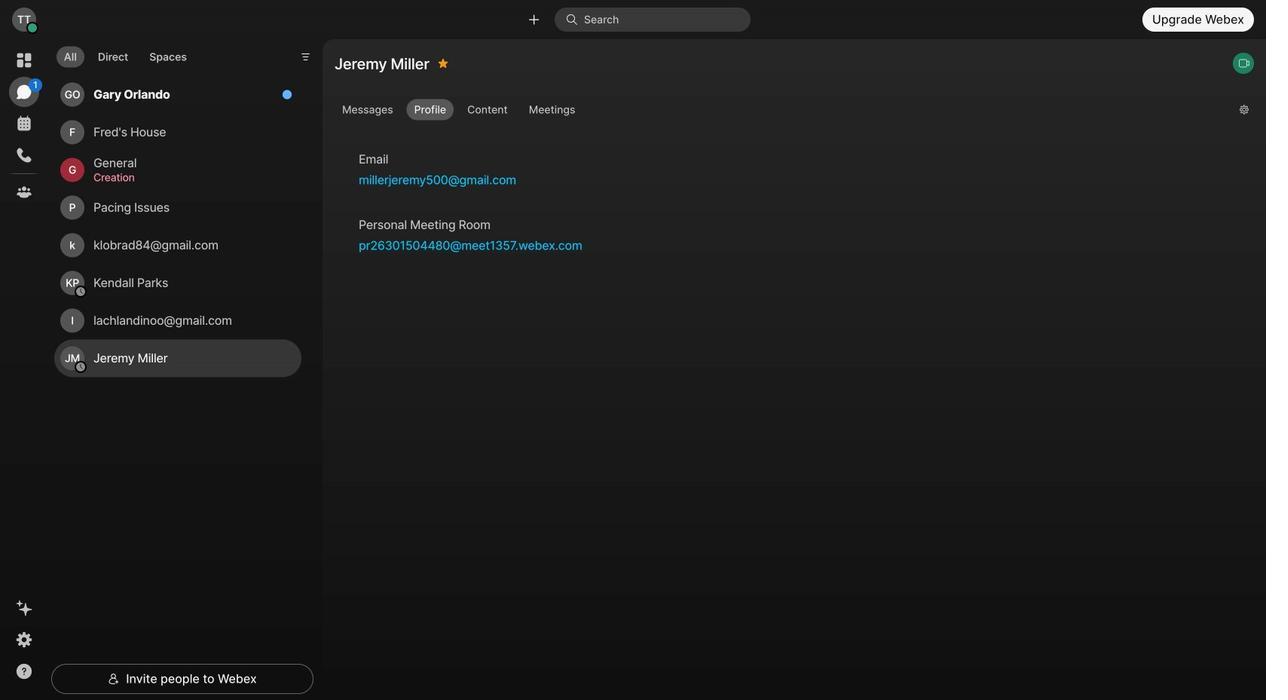 Task type: vqa. For each thing, say whether or not it's contained in the screenshot.
klobrad84@gmail.com list item
yes



Task type: locate. For each thing, give the bounding box(es) containing it.
pacing issues list item
[[54, 189, 302, 227]]

group
[[335, 99, 1228, 124]]

new messages image
[[282, 89, 293, 100]]

gary orlando, new messages list item
[[54, 76, 302, 114]]

kendall parks list item
[[54, 264, 302, 302]]

navigation
[[0, 39, 48, 700]]

creation element
[[93, 169, 284, 186]]

webex tab list
[[9, 45, 42, 207]]

tab list
[[53, 37, 198, 72]]



Task type: describe. For each thing, give the bounding box(es) containing it.
klobrad84@gmail.com list item
[[54, 227, 302, 264]]

general list item
[[54, 151, 302, 189]]

fred's house list item
[[54, 114, 302, 151]]

jeremy miller list item
[[54, 340, 302, 377]]

lachlandinoo@gmail.com list item
[[54, 302, 302, 340]]



